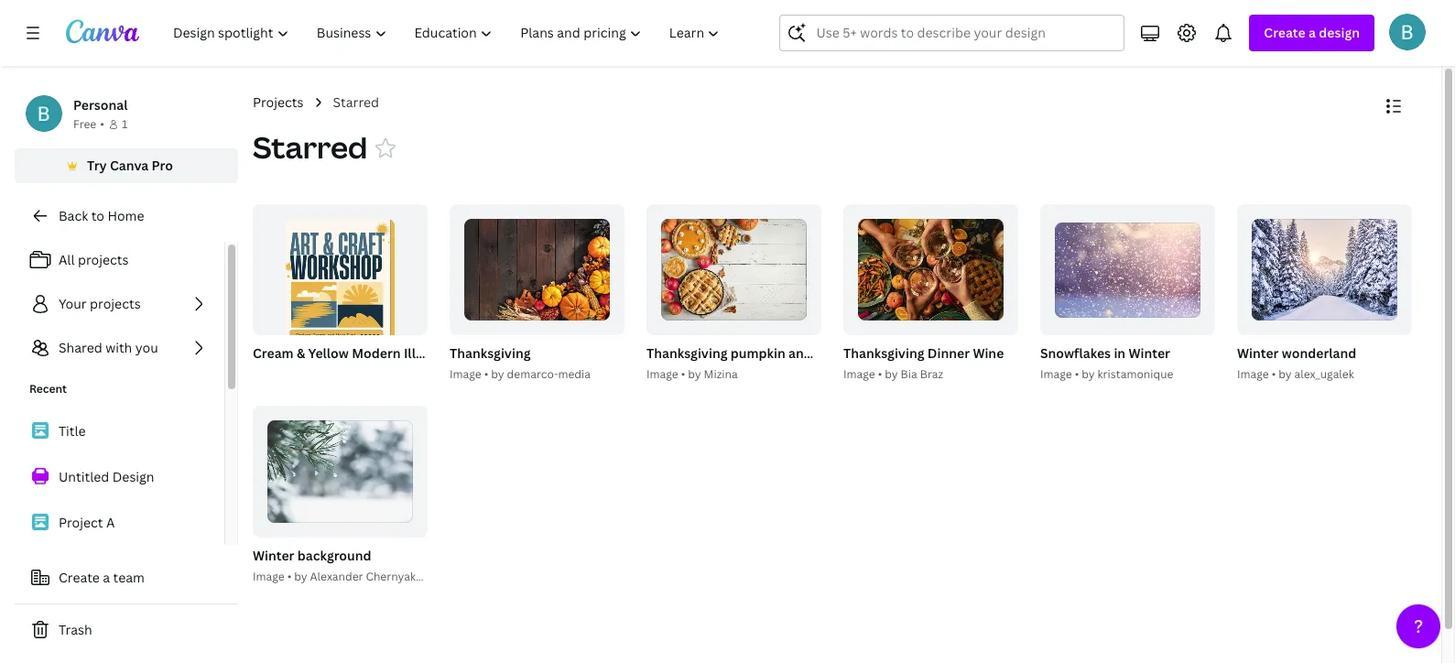 Task type: locate. For each thing, give the bounding box(es) containing it.
by inside thanksgiving pumpkin and apple various pies image • by mizina
[[688, 367, 701, 382]]

2 list from the top
[[15, 412, 224, 588]]

pro
[[152, 157, 173, 174]]

2 thanksgiving from the left
[[647, 345, 728, 362]]

image inside thanksgiving pumpkin and apple various pies image • by mizina
[[647, 367, 678, 382]]

winter left background
[[253, 546, 294, 564]]

untitled design
[[59, 468, 154, 485]]

• right free
[[100, 116, 104, 132]]

list containing title
[[15, 412, 224, 588]]

various
[[853, 345, 899, 362]]

by left bia
[[885, 367, 898, 382]]

winter wonderland image • by alex_ugalek
[[1237, 345, 1357, 382]]

starred right projects
[[333, 93, 379, 111]]

thanksgiving up bia
[[843, 345, 924, 362]]

1 vertical spatial create
[[59, 569, 100, 586]]

winter up the kristamonique
[[1129, 345, 1170, 362]]

thanksgiving up mizina
[[647, 345, 728, 362]]

a left "team"
[[103, 569, 110, 586]]

• inside snowflakes in winter image • by kristamonique
[[1075, 367, 1079, 382]]

by left alex_ugalek
[[1279, 367, 1292, 382]]

thanksgiving inside thanksgiving dinner wine image • by bia braz
[[843, 345, 924, 362]]

wonderland
[[1282, 345, 1357, 362]]

create a team button
[[15, 560, 238, 596]]

1 horizontal spatial a
[[1309, 24, 1316, 41]]

thanksgiving for pumpkin
[[647, 345, 728, 362]]

0 horizontal spatial thanksgiving
[[450, 345, 531, 362]]

free •
[[73, 116, 104, 132]]

0 horizontal spatial winter
[[253, 546, 294, 564]]

• left alex_ugalek
[[1272, 367, 1276, 382]]

0 horizontal spatial a
[[103, 569, 110, 586]]

image
[[450, 367, 481, 382], [647, 367, 678, 382], [843, 367, 875, 382], [1040, 367, 1072, 382], [1237, 367, 1269, 382], [253, 568, 285, 584]]

project a
[[59, 514, 115, 531]]

a
[[106, 514, 115, 531]]

2 horizontal spatial thanksgiving
[[843, 345, 924, 362]]

winter inside the winter background image • by alexander chernyakov
[[253, 546, 294, 564]]

shared
[[59, 339, 102, 356]]

winter left wonderland
[[1237, 345, 1279, 362]]

create inside 'create a design' dropdown button
[[1264, 24, 1306, 41]]

1 horizontal spatial create
[[1264, 24, 1306, 41]]

1 vertical spatial projects
[[90, 295, 141, 312]]

1 vertical spatial a
[[103, 569, 110, 586]]

1 horizontal spatial thanksgiving
[[647, 345, 728, 362]]

projects for your projects
[[90, 295, 141, 312]]

by left alexander
[[294, 568, 307, 584]]

0 vertical spatial a
[[1309, 24, 1316, 41]]

a left the design
[[1309, 24, 1316, 41]]

winter
[[1129, 345, 1170, 362], [1237, 345, 1279, 362], [253, 546, 294, 564]]

projects right all
[[78, 251, 129, 268]]

create left "team"
[[59, 569, 100, 586]]

image inside the winter background image • by alexander chernyakov
[[253, 568, 285, 584]]

thanksgiving inside thanksgiving pumpkin and apple various pies image • by mizina
[[647, 345, 728, 362]]

winter for winter background
[[253, 546, 294, 564]]

back to home link
[[15, 198, 238, 234]]

Search search field
[[816, 16, 1088, 50]]

winter for winter wonderland
[[1237, 345, 1279, 362]]

create for create a design
[[1264, 24, 1306, 41]]

thanksgiving
[[450, 345, 531, 362], [647, 345, 728, 362], [843, 345, 924, 362]]

you
[[135, 339, 158, 356]]

back
[[59, 207, 88, 224]]

image down various
[[843, 367, 875, 382]]

1 vertical spatial list
[[15, 412, 224, 588]]

•
[[100, 116, 104, 132], [484, 367, 488, 382], [681, 367, 685, 382], [878, 367, 882, 382], [1075, 367, 1079, 382], [1272, 367, 1276, 382], [287, 568, 292, 584]]

• down the snowflakes
[[1075, 367, 1079, 382]]

image left alexander
[[253, 568, 285, 584]]

• left mizina
[[681, 367, 685, 382]]

a inside create a team button
[[103, 569, 110, 586]]

create a team
[[59, 569, 145, 586]]

image inside thanksgiving image • by demarco-media
[[450, 367, 481, 382]]

thanksgiving up demarco-
[[450, 345, 531, 362]]

create left the design
[[1264, 24, 1306, 41]]

1 thanksgiving from the left
[[450, 345, 531, 362]]

design
[[112, 468, 154, 485]]

thanksgiving inside thanksgiving image • by demarco-media
[[450, 345, 531, 362]]

3 thanksgiving from the left
[[843, 345, 924, 362]]

• inside thanksgiving pumpkin and apple various pies image • by mizina
[[681, 367, 685, 382]]

1 vertical spatial starred
[[253, 127, 368, 167]]

by left mizina
[[688, 367, 701, 382]]

snowflakes
[[1040, 345, 1111, 362]]

starred
[[333, 93, 379, 111], [253, 127, 368, 167]]

projects
[[78, 251, 129, 268], [90, 295, 141, 312]]

image down the snowflakes
[[1040, 367, 1072, 382]]

1 horizontal spatial winter
[[1129, 345, 1170, 362]]

None search field
[[780, 15, 1125, 51]]

team
[[113, 569, 145, 586]]

0 vertical spatial list
[[15, 242, 224, 366]]

by
[[491, 367, 504, 382], [688, 367, 701, 382], [885, 367, 898, 382], [1082, 367, 1095, 382], [1279, 367, 1292, 382], [294, 568, 307, 584]]

braz
[[920, 367, 943, 382]]

0 vertical spatial projects
[[78, 251, 129, 268]]

by inside snowflakes in winter image • by kristamonique
[[1082, 367, 1095, 382]]

all
[[59, 251, 75, 268]]

create
[[1264, 24, 1306, 41], [59, 569, 100, 586]]

• down various
[[878, 367, 882, 382]]

by down the snowflakes
[[1082, 367, 1095, 382]]

canva
[[110, 157, 149, 174]]

try canva pro
[[87, 157, 173, 174]]

with
[[105, 339, 132, 356]]

mizina
[[704, 367, 738, 382]]

back to home
[[59, 207, 144, 224]]

alex_ugalek
[[1295, 367, 1354, 382]]

1 list from the top
[[15, 242, 224, 366]]

free
[[73, 116, 96, 132]]

0 vertical spatial create
[[1264, 24, 1306, 41]]

• inside thanksgiving dinner wine image • by bia braz
[[878, 367, 882, 382]]

thanksgiving for dinner
[[843, 345, 924, 362]]

by inside winter wonderland image • by alex_ugalek
[[1279, 367, 1292, 382]]

list
[[15, 242, 224, 366], [15, 412, 224, 588]]

winter inside winter wonderland image • by alex_ugalek
[[1237, 345, 1279, 362]]

image left alex_ugalek
[[1237, 367, 1269, 382]]

starred down the projects link
[[253, 127, 368, 167]]

image left mizina
[[647, 367, 678, 382]]

2 horizontal spatial winter
[[1237, 345, 1279, 362]]

projects right your
[[90, 295, 141, 312]]

• left demarco-
[[484, 367, 488, 382]]

0 horizontal spatial create
[[59, 569, 100, 586]]

• left alexander
[[287, 568, 292, 584]]

thanksgiving pumpkin and apple various pies image • by mizina
[[647, 345, 928, 382]]

create inside create a team button
[[59, 569, 100, 586]]

shared with you link
[[15, 330, 224, 366]]

a
[[1309, 24, 1316, 41], [103, 569, 110, 586]]

a inside 'create a design' dropdown button
[[1309, 24, 1316, 41]]

top level navigation element
[[161, 15, 736, 51]]

and
[[789, 345, 812, 362]]

by left demarco-
[[491, 367, 504, 382]]

title
[[59, 422, 86, 440]]

apple
[[815, 345, 850, 362]]

wine
[[973, 345, 1004, 362]]

image left demarco-
[[450, 367, 481, 382]]

demarco-
[[507, 367, 558, 382]]

snowflakes in winter image • by kristamonique
[[1040, 345, 1173, 382]]

shared with you
[[59, 339, 158, 356]]



Task type: vqa. For each thing, say whether or not it's contained in the screenshot.
James Peterson image
no



Task type: describe. For each thing, give the bounding box(es) containing it.
image inside thanksgiving dinner wine image • by bia braz
[[843, 367, 875, 382]]

in
[[1114, 345, 1126, 362]]

project
[[59, 514, 103, 531]]

projects for all projects
[[78, 251, 129, 268]]

all projects link
[[15, 242, 224, 278]]

winter inside snowflakes in winter image • by kristamonique
[[1129, 345, 1170, 362]]

untitled
[[59, 468, 109, 485]]

to
[[91, 207, 104, 224]]

• inside the winter background image • by alexander chernyakov
[[287, 568, 292, 584]]

pumpkin
[[731, 345, 785, 362]]

all projects
[[59, 251, 129, 268]]

brad klo image
[[1389, 14, 1426, 50]]

recent
[[29, 381, 67, 397]]

pies
[[902, 345, 928, 362]]

your projects link
[[15, 286, 224, 322]]

list containing all projects
[[15, 242, 224, 366]]

design
[[1319, 24, 1360, 41]]

your
[[59, 295, 87, 312]]

try
[[87, 157, 107, 174]]

media
[[558, 367, 591, 382]]

dinner
[[928, 345, 970, 362]]

thanksgiving for image
[[450, 345, 531, 362]]

thanksgiving image • by demarco-media
[[450, 345, 591, 382]]

project a link
[[15, 504, 224, 542]]

trash link
[[15, 612, 238, 648]]

winter background image • by alexander chernyakov
[[253, 546, 429, 584]]

by inside thanksgiving image • by demarco-media
[[491, 367, 504, 382]]

create for create a team
[[59, 569, 100, 586]]

projects
[[253, 93, 304, 111]]

background
[[297, 546, 371, 564]]

trash
[[59, 621, 92, 638]]

projects link
[[253, 92, 304, 113]]

bia
[[901, 367, 917, 382]]

alexander
[[310, 568, 363, 584]]

image inside snowflakes in winter image • by kristamonique
[[1040, 367, 1072, 382]]

thanksgiving dinner wine image • by bia braz
[[843, 345, 1004, 382]]

create a design button
[[1249, 15, 1375, 51]]

1
[[122, 116, 128, 132]]

chernyakov
[[366, 568, 429, 584]]

try canva pro button
[[15, 148, 238, 183]]

personal
[[73, 96, 128, 114]]

untitled design link
[[15, 458, 224, 496]]

title link
[[15, 412, 224, 451]]

0 vertical spatial starred
[[333, 93, 379, 111]]

home
[[107, 207, 144, 224]]

by inside thanksgiving dinner wine image • by bia braz
[[885, 367, 898, 382]]

• inside winter wonderland image • by alex_ugalek
[[1272, 367, 1276, 382]]

a for design
[[1309, 24, 1316, 41]]

image inside winter wonderland image • by alex_ugalek
[[1237, 367, 1269, 382]]

kristamonique
[[1098, 367, 1173, 382]]

• inside thanksgiving image • by demarco-media
[[484, 367, 488, 382]]

create a design
[[1264, 24, 1360, 41]]

your projects
[[59, 295, 141, 312]]

by inside the winter background image • by alexander chernyakov
[[294, 568, 307, 584]]

a for team
[[103, 569, 110, 586]]



